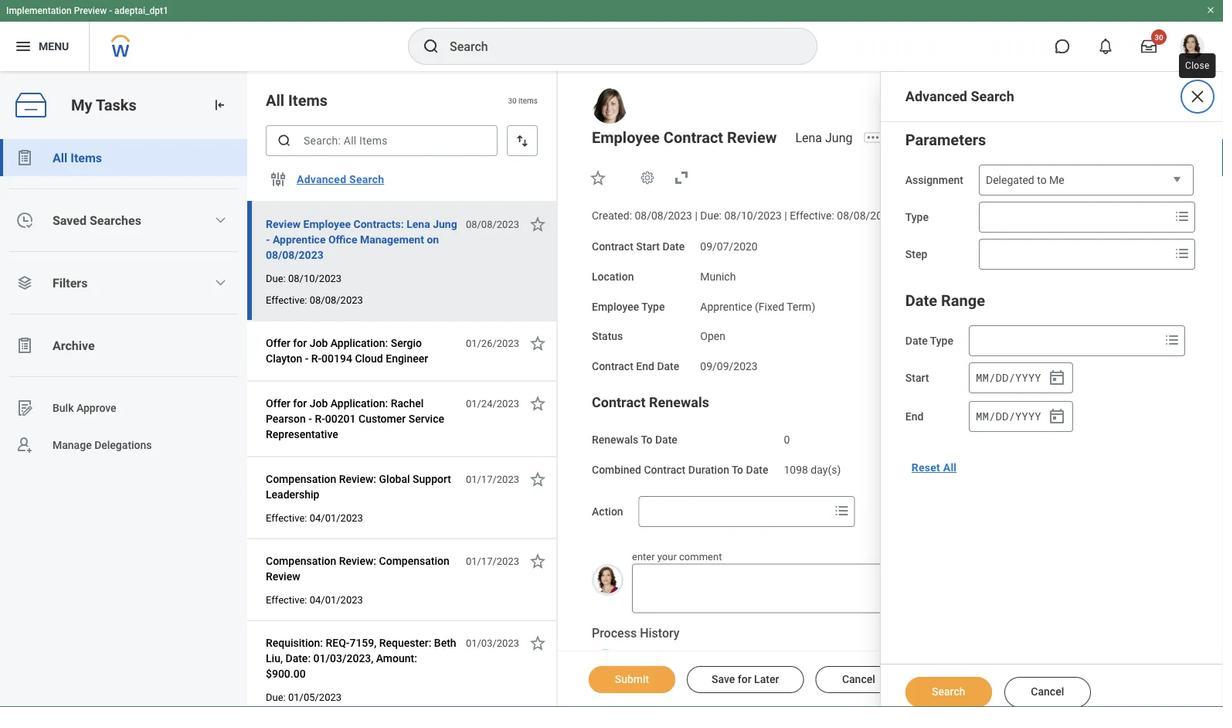 Task type: describe. For each thing, give the bounding box(es) containing it.
star image for due: 01/05/2023
[[529, 634, 547, 653]]

all inside item list element
[[266, 91, 285, 109]]

me
[[1050, 174, 1065, 187]]

offer for job application: rachel pearson - r-00201 customer service representative button
[[266, 394, 458, 444]]

implementation preview -   adeptai_dpt1 banner
[[0, 0, 1224, 71]]

Search: All Items text field
[[266, 125, 498, 156]]

0
[[784, 433, 790, 446]]

calendar image for start
[[1048, 369, 1067, 387]]

star image for review employee contracts: lena jung - apprentice office management on 08/08/2023
[[529, 215, 547, 233]]

items
[[519, 96, 538, 105]]

employee contract review
[[592, 128, 777, 147]]

office
[[329, 233, 358, 246]]

created: 08/08/2023 | due: 08/10/2023 | effective: 08/08/2023
[[592, 210, 895, 222]]

process history
[[592, 626, 680, 641]]

star image for compensation review: global support leadership
[[529, 470, 547, 489]]

30 items
[[508, 96, 538, 105]]

inbox large image
[[1142, 39, 1157, 54]]

job for 00194
[[310, 337, 328, 349]]

reset
[[912, 461, 941, 474]]

Date Type field
[[970, 327, 1160, 355]]

01/17/2023 for compensation review: global support leadership
[[466, 474, 520, 485]]

due: for review employee contracts: lena jung - apprentice office management on 08/08/2023
[[266, 273, 286, 284]]

job for 00201
[[310, 397, 328, 410]]

mm / dd / yyyy for start
[[976, 371, 1042, 385]]

close environment banner image
[[1207, 5, 1216, 15]]

type for employee type
[[642, 300, 665, 313]]

on
[[427, 233, 439, 246]]

cancel button
[[1005, 677, 1091, 707]]

cloud
[[355, 352, 383, 365]]

0 vertical spatial search
[[971, 89, 1015, 105]]

all inside the advanced search dialog
[[944, 461, 957, 474]]

04/01/2023 for global
[[310, 512, 363, 524]]

application: for customer
[[331, 397, 388, 410]]

offer for job application: sergio clayton - r-00194 cloud engineer
[[266, 337, 428, 365]]

search image inside item list element
[[277, 133, 292, 148]]

status
[[592, 330, 623, 343]]

01/03/2023,
[[314, 652, 374, 665]]

- inside review employee contracts: lena jung - apprentice office management on 08/08/2023
[[266, 233, 270, 246]]

global
[[379, 473, 410, 486]]

dd for end
[[996, 409, 1009, 424]]

clayton
[[266, 352, 302, 365]]

bulk approve link
[[0, 390, 247, 427]]

process
[[592, 626, 637, 641]]

00201
[[325, 412, 356, 425]]

01/26/2023
[[466, 337, 520, 349]]

range
[[942, 291, 986, 310]]

bulk
[[53, 402, 74, 414]]

combined
[[592, 463, 642, 476]]

advanced search button
[[291, 164, 391, 195]]

your
[[658, 551, 677, 563]]

my
[[71, 96, 92, 114]]

0 vertical spatial review
[[728, 128, 777, 147]]

employee for employee type
[[592, 300, 639, 313]]

$900.00
[[266, 668, 306, 680]]

employee for employee contract review
[[592, 128, 660, 147]]

date down date range button
[[906, 335, 928, 348]]

jung inside review employee contracts: lena jung - apprentice office management on 08/08/2023
[[433, 218, 457, 230]]

my tasks element
[[0, 71, 247, 707]]

employee inside review employee contracts: lena jung - apprentice office management on 08/08/2023
[[303, 218, 351, 230]]

employee's photo (lena jung) image
[[592, 88, 628, 124]]

contract down renewals to date
[[644, 463, 686, 476]]

clipboard image
[[15, 148, 34, 167]]

item list element
[[247, 71, 558, 707]]

all items inside button
[[53, 150, 102, 165]]

munich
[[701, 270, 736, 283]]

type inside 'parameters' group
[[906, 211, 929, 224]]

manage delegations link
[[0, 427, 247, 464]]

req-
[[326, 637, 350, 649]]

search button
[[906, 677, 993, 707]]

representative
[[266, 428, 338, 441]]

contract for contract start date
[[592, 240, 634, 253]]

tasks
[[96, 96, 137, 114]]

employee type
[[592, 300, 665, 313]]

prompts image for type
[[1174, 207, 1192, 226]]

star image up created:
[[589, 169, 608, 187]]

mm for end
[[976, 409, 989, 424]]

engineer
[[386, 352, 428, 365]]

rename image
[[15, 399, 34, 417]]

star image for 01/24/2023
[[529, 394, 547, 413]]

04/01/2023 for compensation
[[310, 594, 363, 606]]

date:
[[286, 652, 311, 665]]

assignment
[[906, 174, 964, 187]]

munich element
[[701, 267, 736, 283]]

advanced search dialog
[[880, 71, 1224, 707]]

delegated
[[986, 174, 1035, 187]]

duration
[[689, 463, 730, 476]]

step
[[906, 248, 928, 261]]

mm for start
[[976, 371, 989, 385]]

1098
[[784, 463, 809, 476]]

Step field
[[980, 240, 1170, 268]]

contract renewals
[[592, 394, 710, 411]]

adeptai_dpt1
[[114, 5, 168, 16]]

configure image
[[269, 170, 288, 189]]

1 horizontal spatial renewals
[[649, 394, 710, 411]]

for for pearson
[[293, 397, 307, 410]]

contract up fullscreen icon
[[664, 128, 724, 147]]

7159,
[[350, 637, 377, 649]]

employee's photo (logan mcneil) image
[[592, 565, 624, 596]]

day(s)
[[811, 463, 841, 476]]

1 vertical spatial to
[[732, 463, 744, 476]]

service
[[409, 412, 445, 425]]

start group
[[969, 363, 1074, 394]]

contract end date
[[592, 360, 680, 373]]

review inside review employee contracts: lena jung - apprentice office management on 08/08/2023
[[266, 218, 301, 230]]

cancel
[[1032, 686, 1065, 699]]

apprentice inside review employee contracts: lena jung - apprentice office management on 08/08/2023
[[273, 233, 326, 246]]

parameters button
[[906, 131, 987, 149]]

bulk approve
[[53, 402, 116, 414]]

location
[[592, 270, 634, 283]]

preview
[[74, 5, 107, 16]]

archive
[[53, 338, 95, 353]]

advanced inside dialog
[[906, 89, 968, 105]]

01/03/2023
[[466, 637, 520, 649]]

enter
[[632, 551, 655, 563]]

process history region
[[592, 625, 893, 707]]

yyyy for end
[[1016, 409, 1042, 424]]

enter your comment text field
[[632, 564, 893, 613]]

r- for 00194
[[311, 352, 322, 365]]

pearson
[[266, 412, 306, 425]]

close tooltip
[[1177, 50, 1220, 81]]

apprentice (fixed term)
[[701, 300, 816, 313]]

contract start date
[[592, 240, 685, 253]]

contract renewals button
[[592, 394, 710, 411]]

offer for job application: sergio clayton - r-00194 cloud engineer button
[[266, 334, 458, 368]]

review employee contracts: lena jung - apprentice office management on 08/08/2023 button
[[266, 215, 458, 264]]

liu,
[[266, 652, 283, 665]]

advanced search inside dialog
[[906, 89, 1015, 105]]

08/10/2023 inside item list element
[[288, 273, 342, 284]]

1 horizontal spatial jung
[[826, 130, 853, 145]]

parameters
[[906, 131, 987, 149]]

requisition:
[[266, 637, 323, 649]]

due: 08/10/2023
[[266, 273, 342, 284]]

- inside offer for job application: rachel pearson - r-00201 customer service representative
[[309, 412, 312, 425]]

compensation review: compensation review button
[[266, 552, 458, 586]]

1 horizontal spatial 08/10/2023
[[725, 210, 782, 222]]

date up date type
[[906, 291, 938, 310]]

star image for effective: 04/01/2023
[[529, 552, 547, 571]]

support
[[413, 473, 451, 486]]

0 horizontal spatial start
[[637, 240, 660, 253]]

1 horizontal spatial search
[[932, 686, 966, 699]]

contract renewals group
[[592, 393, 1193, 478]]

for for clayton
[[293, 337, 307, 349]]

requester:
[[379, 637, 432, 649]]

close
[[1186, 60, 1210, 71]]

rachel
[[391, 397, 424, 410]]

transformation import image
[[212, 97, 227, 113]]



Task type: locate. For each thing, give the bounding box(es) containing it.
date left 09/07/2020
[[663, 240, 685, 253]]

star image
[[589, 169, 608, 187], [529, 394, 547, 413], [529, 552, 547, 571], [529, 634, 547, 653]]

dd
[[996, 371, 1009, 385], [996, 409, 1009, 424]]

type for date type
[[931, 335, 954, 348]]

date range
[[906, 291, 986, 310]]

calendar image inside end group
[[1048, 407, 1067, 426]]

dd for start
[[996, 371, 1009, 385]]

2 | from the left
[[785, 210, 788, 222]]

0 vertical spatial 04/01/2023
[[310, 512, 363, 524]]

0 vertical spatial offer
[[266, 337, 291, 349]]

created:
[[592, 210, 632, 222]]

due: 01/05/2023
[[266, 692, 342, 703]]

mm inside end group
[[976, 409, 989, 424]]

yyyy for start
[[1016, 371, 1042, 385]]

calendar image down start group on the bottom of page
[[1048, 407, 1067, 426]]

0 horizontal spatial all items
[[53, 150, 102, 165]]

2 job from the top
[[310, 397, 328, 410]]

1 mm from the top
[[976, 371, 989, 385]]

0 vertical spatial advanced
[[906, 89, 968, 105]]

0 vertical spatial end
[[637, 360, 655, 373]]

yyyy up end group
[[1016, 371, 1042, 385]]

compensation review: global support leadership button
[[266, 470, 458, 504]]

1 vertical spatial all
[[53, 150, 67, 165]]

0 vertical spatial items
[[288, 91, 328, 109]]

r- for 00201
[[315, 412, 325, 425]]

1 horizontal spatial all
[[266, 91, 285, 109]]

leadership
[[266, 488, 320, 501]]

mm / dd / yyyy inside end group
[[976, 409, 1042, 424]]

lena jung
[[796, 130, 853, 145]]

advanced right configure image
[[297, 173, 347, 186]]

2 mm from the top
[[976, 409, 989, 424]]

notifications large image
[[1099, 39, 1114, 54]]

1 vertical spatial employee
[[303, 218, 351, 230]]

0 vertical spatial renewals
[[649, 394, 710, 411]]

manage delegations
[[53, 439, 152, 452]]

implementation
[[6, 5, 72, 16]]

advanced inside button
[[297, 173, 347, 186]]

r-
[[311, 352, 322, 365], [315, 412, 325, 425]]

1 vertical spatial yyyy
[[1016, 409, 1042, 424]]

type down contract start date
[[642, 300, 665, 313]]

1 vertical spatial end
[[906, 411, 924, 423]]

review: inside compensation review: compensation review
[[339, 555, 377, 567]]

star image
[[529, 215, 547, 233], [529, 334, 547, 353], [529, 470, 547, 489]]

reset all
[[912, 461, 957, 474]]

mm up end group
[[976, 371, 989, 385]]

08/08/2023
[[635, 210, 693, 222], [837, 210, 895, 222], [466, 218, 520, 230], [266, 249, 324, 261], [310, 294, 363, 306]]

list
[[0, 139, 247, 464]]

1 vertical spatial renewals
[[592, 433, 639, 446]]

dd inside end group
[[996, 409, 1009, 424]]

start down date type
[[906, 372, 930, 385]]

01/05/2023
[[288, 692, 342, 703]]

review left lena jung
[[728, 128, 777, 147]]

0 horizontal spatial advanced
[[297, 173, 347, 186]]

user plus image
[[15, 436, 34, 455]]

09/07/2020
[[701, 240, 758, 253]]

1 vertical spatial 01/17/2023
[[466, 555, 520, 567]]

Type field
[[980, 203, 1170, 231]]

date range group
[[906, 288, 1198, 434]]

for inside "offer for job application: sergio clayton - r-00194 cloud engineer"
[[293, 337, 307, 349]]

0 vertical spatial start
[[637, 240, 660, 253]]

1 horizontal spatial type
[[906, 211, 929, 224]]

for up pearson
[[293, 397, 307, 410]]

1 | from the left
[[695, 210, 698, 222]]

offer for offer for job application: rachel pearson - r-00201 customer service representative
[[266, 397, 291, 410]]

effective:
[[790, 210, 835, 222], [266, 294, 307, 306], [266, 512, 307, 524], [266, 594, 307, 606]]

1 horizontal spatial start
[[906, 372, 930, 385]]

review inside compensation review: compensation review
[[266, 570, 300, 583]]

mm / dd / yyyy inside start group
[[976, 371, 1042, 385]]

r- up representative
[[315, 412, 325, 425]]

0 vertical spatial job
[[310, 337, 328, 349]]

2 yyyy from the top
[[1016, 409, 1042, 424]]

review: inside compensation review: global support leadership
[[339, 473, 377, 486]]

1 vertical spatial offer
[[266, 397, 291, 410]]

employee up office
[[303, 218, 351, 230]]

0 horizontal spatial search
[[349, 173, 384, 186]]

(fixed
[[755, 300, 785, 313]]

1 offer from the top
[[266, 337, 291, 349]]

1 horizontal spatial items
[[288, 91, 328, 109]]

application: inside offer for job application: rachel pearson - r-00201 customer service representative
[[331, 397, 388, 410]]

2 calendar image from the top
[[1048, 407, 1067, 426]]

2 star image from the top
[[529, 334, 547, 353]]

1 04/01/2023 from the top
[[310, 512, 363, 524]]

2 offer from the top
[[266, 397, 291, 410]]

mm / dd / yyyy for end
[[976, 409, 1042, 424]]

0 vertical spatial r-
[[311, 352, 322, 365]]

0 vertical spatial review:
[[339, 473, 377, 486]]

amount:
[[376, 652, 417, 665]]

all right clipboard image
[[53, 150, 67, 165]]

combined contract duration to date
[[592, 463, 769, 476]]

0 vertical spatial calendar image
[[1048, 369, 1067, 387]]

x image
[[1189, 87, 1208, 106]]

01/17/2023 for compensation review: compensation review
[[466, 555, 520, 567]]

prompts image for date type
[[1163, 331, 1182, 349]]

0 vertical spatial effective: 04/01/2023
[[266, 512, 363, 524]]

2 vertical spatial type
[[931, 335, 954, 348]]

0 horizontal spatial renewals
[[592, 433, 639, 446]]

2 04/01/2023 from the top
[[310, 594, 363, 606]]

calendar image down date type field
[[1048, 369, 1067, 387]]

effective: 04/01/2023 for compensation review: compensation review
[[266, 594, 363, 606]]

date type
[[906, 335, 954, 348]]

apprentice up due: 08/10/2023 at the top
[[273, 233, 326, 246]]

0 vertical spatial 08/10/2023
[[725, 210, 782, 222]]

type inside "date range" group
[[931, 335, 954, 348]]

0 horizontal spatial jung
[[433, 218, 457, 230]]

2 vertical spatial search
[[932, 686, 966, 699]]

fullscreen image
[[673, 169, 691, 187]]

1 yyyy from the top
[[1016, 371, 1042, 385]]

due: up contract start date element
[[701, 210, 722, 222]]

all inside list
[[53, 150, 67, 165]]

2 dd from the top
[[996, 409, 1009, 424]]

end up contract renewals
[[637, 360, 655, 373]]

1 horizontal spatial advanced
[[906, 89, 968, 105]]

1 vertical spatial advanced search
[[297, 173, 384, 186]]

lena
[[796, 130, 823, 145], [407, 218, 430, 230]]

0 vertical spatial search image
[[422, 37, 441, 56]]

profile logan mcneil element
[[1171, 29, 1215, 63]]

review: left global
[[339, 473, 377, 486]]

to
[[1038, 174, 1047, 187]]

clipboard image
[[15, 336, 34, 355]]

Action field
[[640, 498, 830, 526]]

review down configure image
[[266, 218, 301, 230]]

start
[[637, 240, 660, 253], [906, 372, 930, 385]]

- inside "offer for job application: sergio clayton - r-00194 cloud engineer"
[[305, 352, 309, 365]]

1 vertical spatial dd
[[996, 409, 1009, 424]]

start up employee type
[[637, 240, 660, 253]]

0 horizontal spatial end
[[637, 360, 655, 373]]

2 horizontal spatial search
[[971, 89, 1015, 105]]

date
[[663, 240, 685, 253], [906, 291, 938, 310], [906, 335, 928, 348], [657, 360, 680, 373], [656, 433, 678, 446], [746, 463, 769, 476]]

star image right 01/24/2023
[[529, 394, 547, 413]]

1 01/17/2023 from the top
[[466, 474, 520, 485]]

1 horizontal spatial all items
[[266, 91, 328, 109]]

00194
[[322, 352, 352, 365]]

open element
[[701, 327, 726, 343]]

advanced up 'parameters'
[[906, 89, 968, 105]]

2 vertical spatial all
[[944, 461, 957, 474]]

0 vertical spatial for
[[293, 337, 307, 349]]

end up reset at bottom right
[[906, 411, 924, 423]]

due: up effective: 08/08/2023
[[266, 273, 286, 284]]

my tasks
[[71, 96, 137, 114]]

date up combined contract duration to date
[[656, 433, 678, 446]]

mm inside start group
[[976, 371, 989, 385]]

1 vertical spatial search image
[[277, 133, 292, 148]]

renewals up combined at bottom
[[592, 433, 639, 446]]

1 vertical spatial advanced
[[297, 173, 347, 186]]

1 horizontal spatial |
[[785, 210, 788, 222]]

apprentice
[[273, 233, 326, 246], [701, 300, 753, 313]]

date range button
[[906, 291, 986, 310]]

1 vertical spatial star image
[[529, 334, 547, 353]]

to right duration at right
[[732, 463, 744, 476]]

apprentice (fixed term) element
[[701, 297, 816, 313]]

type down date range button
[[931, 335, 954, 348]]

all items
[[266, 91, 328, 109], [53, 150, 102, 165]]

search inside item list element
[[349, 173, 384, 186]]

to
[[641, 433, 653, 446], [732, 463, 744, 476]]

compensation review: global support leadership
[[266, 473, 451, 501]]

contract end date element
[[701, 351, 758, 374]]

contract down contract end date
[[592, 394, 646, 411]]

manage
[[53, 439, 92, 452]]

delegated to me
[[986, 174, 1065, 187]]

review:
[[339, 473, 377, 486], [339, 555, 377, 567]]

date up contract renewals button
[[657, 360, 680, 373]]

sergio
[[391, 337, 422, 349]]

compensation for compensation review: global support leadership
[[266, 473, 337, 486]]

r- inside "offer for job application: sergio clayton - r-00194 cloud engineer"
[[311, 352, 322, 365]]

star image left employee's photo (logan mcneil) on the bottom
[[529, 552, 547, 571]]

2 for from the top
[[293, 397, 307, 410]]

for
[[293, 337, 307, 349], [293, 397, 307, 410]]

contract up location
[[592, 240, 634, 253]]

1098 day(s)
[[784, 463, 841, 476]]

calendar image for end
[[1048, 407, 1067, 426]]

0 vertical spatial due:
[[701, 210, 722, 222]]

offer up the clayton
[[266, 337, 291, 349]]

effective: 04/01/2023 up requisition:
[[266, 594, 363, 606]]

review up requisition:
[[266, 570, 300, 583]]

0 horizontal spatial apprentice
[[273, 233, 326, 246]]

2 vertical spatial review
[[266, 570, 300, 583]]

star image right the 01/03/2023
[[529, 634, 547, 653]]

renewals down contract end date
[[649, 394, 710, 411]]

-
[[109, 5, 112, 16], [266, 233, 270, 246], [305, 352, 309, 365], [309, 412, 312, 425]]

job inside offer for job application: rachel pearson - r-00201 customer service representative
[[310, 397, 328, 410]]

action bar region
[[558, 651, 1224, 707]]

yyyy inside start group
[[1016, 371, 1042, 385]]

1 vertical spatial job
[[310, 397, 328, 410]]

contract for contract renewals
[[592, 394, 646, 411]]

08/10/2023
[[725, 210, 782, 222], [288, 273, 342, 284]]

lena jung element
[[796, 130, 862, 145]]

effective: 04/01/2023 down leadership
[[266, 512, 363, 524]]

0 vertical spatial application:
[[331, 337, 388, 349]]

lena inside review employee contracts: lena jung - apprentice office management on 08/08/2023
[[407, 218, 430, 230]]

all right transformation import image
[[266, 91, 285, 109]]

1 vertical spatial application:
[[331, 397, 388, 410]]

prompts image inside "date range" group
[[1163, 331, 1182, 349]]

1 vertical spatial apprentice
[[701, 300, 753, 313]]

job inside "offer for job application: sergio clayton - r-00194 cloud engineer"
[[310, 337, 328, 349]]

1 calendar image from the top
[[1048, 369, 1067, 387]]

1 horizontal spatial apprentice
[[701, 300, 753, 313]]

contract start date element
[[701, 231, 758, 254]]

to down contract renewals button
[[641, 433, 653, 446]]

open
[[701, 330, 726, 343]]

1 review: from the top
[[339, 473, 377, 486]]

jung
[[826, 130, 853, 145], [433, 218, 457, 230]]

1 vertical spatial search
[[349, 173, 384, 186]]

0 vertical spatial type
[[906, 211, 929, 224]]

1 vertical spatial 08/10/2023
[[288, 273, 342, 284]]

2 effective: 04/01/2023 from the top
[[266, 594, 363, 606]]

delegated to me button
[[980, 165, 1194, 196]]

04/01/2023
[[310, 512, 363, 524], [310, 594, 363, 606]]

renewals to date
[[592, 433, 678, 446]]

compensation inside compensation review: global support leadership
[[266, 473, 337, 486]]

0 vertical spatial employee
[[592, 128, 660, 147]]

application: for cloud
[[331, 337, 388, 349]]

effective: 04/01/2023 for compensation review: global support leadership
[[266, 512, 363, 524]]

dd down start group on the bottom of page
[[996, 409, 1009, 424]]

renewals
[[649, 394, 710, 411], [592, 433, 639, 446]]

type up step at the top right of page
[[906, 211, 929, 224]]

1 effective: 04/01/2023 from the top
[[266, 512, 363, 524]]

0 vertical spatial lena
[[796, 130, 823, 145]]

job
[[310, 337, 328, 349], [310, 397, 328, 410]]

items inside button
[[71, 150, 102, 165]]

comment
[[680, 551, 722, 563]]

0 horizontal spatial lena
[[407, 218, 430, 230]]

0 horizontal spatial type
[[642, 300, 665, 313]]

yyyy down start group on the bottom of page
[[1016, 409, 1042, 424]]

apprentice down munich
[[701, 300, 753, 313]]

due: down the $900.00
[[266, 692, 286, 703]]

1 vertical spatial r-
[[315, 412, 325, 425]]

0 vertical spatial to
[[641, 433, 653, 446]]

1 vertical spatial for
[[293, 397, 307, 410]]

0 horizontal spatial advanced search
[[297, 173, 384, 186]]

0 horizontal spatial 08/10/2023
[[288, 273, 342, 284]]

dd inside start group
[[996, 371, 1009, 385]]

0 vertical spatial dd
[[996, 371, 1009, 385]]

1 vertical spatial start
[[906, 372, 930, 385]]

2 mm / dd / yyyy from the top
[[976, 409, 1042, 424]]

08/10/2023 up effective: 08/08/2023
[[288, 273, 342, 284]]

prompts image for action
[[833, 502, 852, 520]]

mm / dd / yyyy up end group
[[976, 371, 1042, 385]]

04/01/2023 down compensation review: compensation review
[[310, 594, 363, 606]]

advanced search
[[906, 89, 1015, 105], [297, 173, 384, 186]]

implementation preview -   adeptai_dpt1
[[6, 5, 168, 16]]

for up the clayton
[[293, 337, 307, 349]]

enter your comment
[[632, 551, 722, 563]]

yyyy inside end group
[[1016, 409, 1042, 424]]

0 vertical spatial 01/17/2023
[[466, 474, 520, 485]]

review: down the compensation review: global support leadership button
[[339, 555, 377, 567]]

- right preview
[[109, 5, 112, 16]]

advanced search down search: all items text box
[[297, 173, 384, 186]]

1 vertical spatial all items
[[53, 150, 102, 165]]

08/08/2023 inside review employee contracts: lena jung - apprentice office management on 08/08/2023
[[266, 249, 324, 261]]

3 star image from the top
[[529, 470, 547, 489]]

2 review: from the top
[[339, 555, 377, 567]]

all right reset at bottom right
[[944, 461, 957, 474]]

offer inside offer for job application: rachel pearson - r-00201 customer service representative
[[266, 397, 291, 410]]

offer up pearson
[[266, 397, 291, 410]]

dd up end group
[[996, 371, 1009, 385]]

compensation review: compensation review
[[266, 555, 450, 583]]

0 vertical spatial all items
[[266, 91, 328, 109]]

compensation
[[266, 473, 337, 486], [266, 555, 337, 567], [379, 555, 450, 567]]

offer inside "offer for job application: sergio clayton - r-00194 cloud engineer"
[[266, 337, 291, 349]]

end group
[[969, 401, 1074, 432]]

0 horizontal spatial items
[[71, 150, 102, 165]]

08/10/2023 up contract start date element
[[725, 210, 782, 222]]

employee down location
[[592, 300, 639, 313]]

advanced search up 'parameters'
[[906, 89, 1015, 105]]

calendar image inside start group
[[1048, 369, 1067, 387]]

contract
[[664, 128, 724, 147], [592, 240, 634, 253], [592, 360, 634, 373], [592, 394, 646, 411], [644, 463, 686, 476]]

1 application: from the top
[[331, 337, 388, 349]]

1 dd from the top
[[996, 371, 1009, 385]]

advanced search inside button
[[297, 173, 384, 186]]

0 horizontal spatial |
[[695, 210, 698, 222]]

requisition: req-7159, requester: beth liu, date: 01/03/2023, amount: $900.00 button
[[266, 634, 458, 683]]

all items button
[[0, 139, 247, 176]]

1 horizontal spatial to
[[732, 463, 744, 476]]

1 horizontal spatial search image
[[422, 37, 441, 56]]

1 for from the top
[[293, 337, 307, 349]]

1 star image from the top
[[529, 215, 547, 233]]

mm / dd / yyyy
[[976, 371, 1042, 385], [976, 409, 1042, 424]]

job up 00194 on the left
[[310, 337, 328, 349]]

contract down status
[[592, 360, 634, 373]]

renewals to date element
[[784, 424, 790, 447]]

2 01/17/2023 from the top
[[466, 555, 520, 567]]

1 horizontal spatial end
[[906, 411, 924, 423]]

0 vertical spatial all
[[266, 91, 285, 109]]

start inside "date range" group
[[906, 372, 930, 385]]

0 vertical spatial advanced search
[[906, 89, 1015, 105]]

all items inside item list element
[[266, 91, 328, 109]]

1 horizontal spatial advanced search
[[906, 89, 1015, 105]]

1 vertical spatial items
[[71, 150, 102, 165]]

application: up "cloud" at the left
[[331, 337, 388, 349]]

contract for contract end date
[[592, 360, 634, 373]]

04/01/2023 down compensation review: global support leadership
[[310, 512, 363, 524]]

0 horizontal spatial all
[[53, 150, 67, 165]]

all
[[266, 91, 285, 109], [53, 150, 67, 165], [944, 461, 957, 474]]

term)
[[787, 300, 816, 313]]

0 horizontal spatial to
[[641, 433, 653, 446]]

application: inside "offer for job application: sergio clayton - r-00194 cloud engineer"
[[331, 337, 388, 349]]

job up 00201
[[310, 397, 328, 410]]

application: up 00201
[[331, 397, 388, 410]]

date left 1098 on the bottom of the page
[[746, 463, 769, 476]]

mm down start group on the bottom of page
[[976, 409, 989, 424]]

prompts image
[[1174, 207, 1192, 226], [1174, 244, 1192, 263], [1163, 331, 1182, 349], [833, 502, 852, 520]]

01/24/2023
[[466, 398, 520, 409]]

- right the clayton
[[305, 352, 309, 365]]

offer for job application: rachel pearson - r-00201 customer service representative
[[266, 397, 445, 441]]

1 vertical spatial calendar image
[[1048, 407, 1067, 426]]

- up due: 08/10/2023 at the top
[[266, 233, 270, 246]]

action
[[592, 506, 624, 518]]

0 vertical spatial apprentice
[[273, 233, 326, 246]]

items inside item list element
[[288, 91, 328, 109]]

1 vertical spatial jung
[[433, 218, 457, 230]]

1 vertical spatial 04/01/2023
[[310, 594, 363, 606]]

end inside "date range" group
[[906, 411, 924, 423]]

history
[[640, 626, 680, 641]]

search image
[[422, 37, 441, 56], [277, 133, 292, 148]]

delegations
[[94, 439, 152, 452]]

1 vertical spatial mm
[[976, 409, 989, 424]]

0 horizontal spatial search image
[[277, 133, 292, 148]]

1 vertical spatial due:
[[266, 273, 286, 284]]

archive button
[[0, 327, 247, 364]]

review: for compensation
[[339, 555, 377, 567]]

parameters group
[[906, 128, 1198, 270]]

combined contract duration to date element
[[784, 454, 841, 477]]

/
[[990, 371, 996, 385], [1009, 371, 1016, 385], [990, 409, 996, 424], [1009, 409, 1016, 424]]

1 horizontal spatial lena
[[796, 130, 823, 145]]

compensation for compensation review: compensation review
[[266, 555, 337, 567]]

list containing all items
[[0, 139, 247, 464]]

r- inside offer for job application: rachel pearson - r-00201 customer service representative
[[315, 412, 325, 425]]

- up representative
[[309, 412, 312, 425]]

due: for requisition: req-7159, requester: beth liu, date: 01/03/2023, amount: $900.00
[[266, 692, 286, 703]]

1 vertical spatial type
[[642, 300, 665, 313]]

calendar image
[[1048, 369, 1067, 387], [1048, 407, 1067, 426]]

r- right the clayton
[[311, 352, 322, 365]]

review: for global
[[339, 473, 377, 486]]

prompts image for step
[[1174, 244, 1192, 263]]

1 mm / dd / yyyy from the top
[[976, 371, 1042, 385]]

2 application: from the top
[[331, 397, 388, 410]]

offer
[[266, 337, 291, 349], [266, 397, 291, 410]]

review employee contracts: lena jung - apprentice office management on 08/08/2023
[[266, 218, 457, 261]]

2 vertical spatial star image
[[529, 470, 547, 489]]

2 vertical spatial employee
[[592, 300, 639, 313]]

- inside banner
[[109, 5, 112, 16]]

for inside offer for job application: rachel pearson - r-00201 customer service representative
[[293, 397, 307, 410]]

2 horizontal spatial type
[[931, 335, 954, 348]]

0 vertical spatial yyyy
[[1016, 371, 1042, 385]]

1 vertical spatial review
[[266, 218, 301, 230]]

1 vertical spatial mm / dd / yyyy
[[976, 409, 1042, 424]]

1 job from the top
[[310, 337, 328, 349]]

employee down the employee's photo (lena jung)
[[592, 128, 660, 147]]

application:
[[331, 337, 388, 349], [331, 397, 388, 410]]

offer for offer for job application: sergio clayton - r-00194 cloud engineer
[[266, 337, 291, 349]]

mm / dd / yyyy down start group on the bottom of page
[[976, 409, 1042, 424]]



Task type: vqa. For each thing, say whether or not it's contained in the screenshot.
the Employee related to Employee Contract Review
yes



